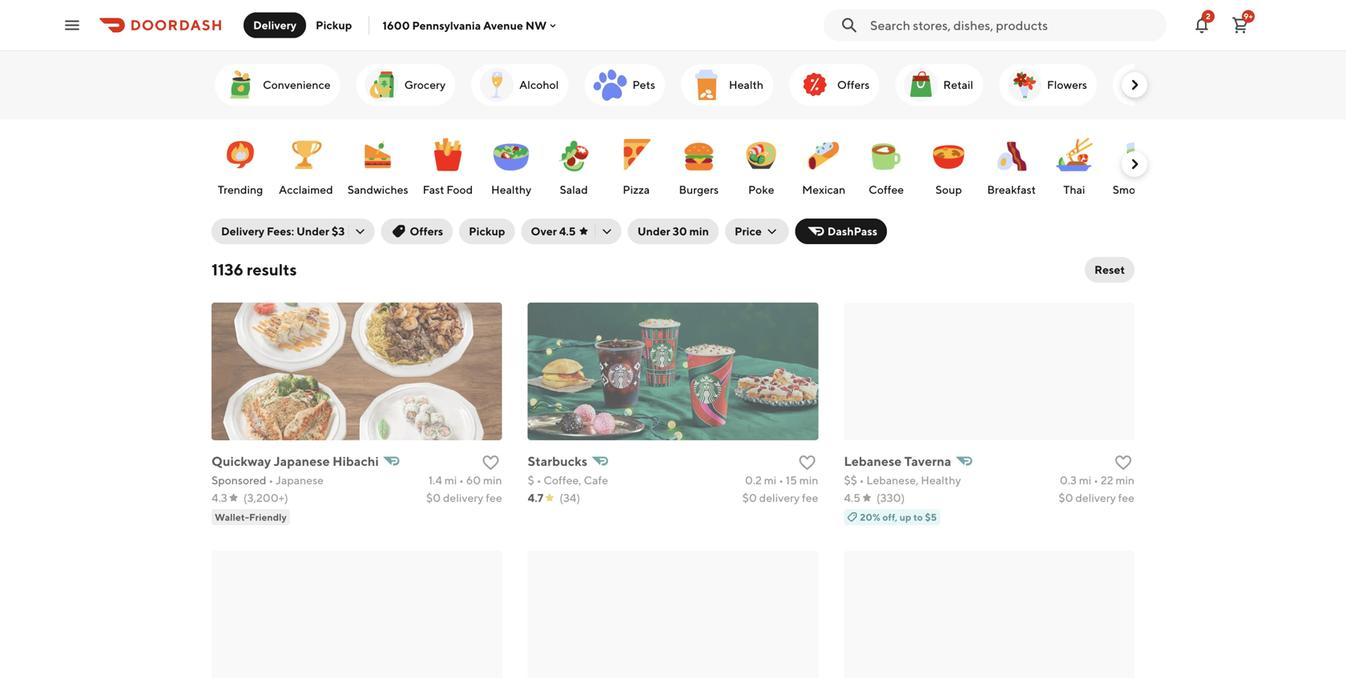 Task type: describe. For each thing, give the bounding box(es) containing it.
price button
[[725, 219, 789, 244]]

trending link
[[213, 127, 268, 201]]

over 4.5 button
[[521, 219, 622, 244]]

thai
[[1064, 183, 1085, 196]]

up
[[900, 512, 912, 523]]

reset button
[[1085, 257, 1135, 283]]

0 horizontal spatial pickup button
[[306, 12, 362, 38]]

$ • coffee, cafe
[[528, 474, 608, 487]]

4.7
[[528, 492, 543, 505]]

offers inside button
[[410, 225, 443, 238]]

delivery for taverna
[[1076, 492, 1116, 505]]

$5
[[925, 512, 937, 523]]

0.2 mi • 15 min
[[745, 474, 818, 487]]

0.2
[[745, 474, 762, 487]]

pizza
[[623, 183, 650, 196]]

click to add this store to your saved list image for starbucks
[[798, 454, 817, 473]]

notification bell image
[[1192, 16, 1212, 35]]

taverna
[[904, 454, 951, 469]]

2 $​0 delivery fee from the left
[[743, 492, 818, 505]]

next button of carousel image
[[1127, 156, 1143, 172]]

$$ • lebanese, healthy
[[844, 474, 961, 487]]

1 vertical spatial healthy
[[921, 474, 961, 487]]

grocery link
[[356, 64, 455, 106]]

(34)
[[560, 492, 580, 505]]

60
[[466, 474, 481, 487]]

delivery for japanese
[[443, 492, 484, 505]]

lebanese taverna
[[844, 454, 951, 469]]

pennsylvania
[[412, 19, 481, 32]]

off,
[[883, 512, 898, 523]]

price
[[735, 225, 762, 238]]

20%
[[860, 512, 881, 523]]

fees:
[[267, 225, 294, 238]]

friendly
[[249, 512, 287, 523]]

2 delivery from the left
[[759, 492, 800, 505]]

1136 results
[[212, 260, 297, 279]]

dashpass button
[[796, 219, 887, 244]]

grocery
[[404, 78, 446, 91]]

0.3
[[1060, 474, 1077, 487]]

delivery button
[[244, 12, 306, 38]]

next button of carousel image
[[1127, 77, 1143, 93]]

5 • from the left
[[860, 474, 864, 487]]

offers image
[[796, 66, 834, 104]]

avenue
[[483, 19, 523, 32]]

offers button
[[381, 219, 453, 244]]

under 30 min
[[638, 225, 709, 238]]

breakfast
[[987, 183, 1036, 196]]

sponsored • japanese
[[212, 474, 324, 487]]

1.4 mi • 60 min
[[429, 474, 502, 487]]

0 vertical spatial offers
[[837, 78, 870, 91]]

(330)
[[877, 492, 905, 505]]

9+
[[1244, 12, 1253, 21]]

2 fee from the left
[[802, 492, 818, 505]]

sandwiches
[[348, 183, 408, 196]]

(3,200+)
[[243, 492, 288, 505]]

6 • from the left
[[1094, 474, 1099, 487]]

over 4.5
[[531, 225, 576, 238]]

retail link
[[895, 64, 983, 106]]

fee for taverna
[[1118, 492, 1135, 505]]

offers link
[[789, 64, 879, 106]]

3 • from the left
[[537, 474, 541, 487]]

retail image
[[902, 66, 940, 104]]

9+ button
[[1224, 9, 1257, 41]]

health link
[[681, 64, 773, 106]]

Store search: begin typing to search for stores available on DoorDash text field
[[870, 16, 1157, 34]]

pets image
[[591, 66, 629, 104]]

grocery image
[[363, 66, 401, 104]]

to
[[914, 512, 923, 523]]

1600 pennsylvania avenue nw
[[383, 19, 547, 32]]

flowers image
[[1006, 66, 1044, 104]]

open menu image
[[63, 16, 82, 35]]

dashpass
[[828, 225, 878, 238]]

4.3
[[212, 492, 227, 505]]

over
[[531, 225, 557, 238]]

$​0 for taverna
[[1059, 492, 1073, 505]]

quickway japanese hibachi
[[212, 454, 379, 469]]

pets
[[633, 78, 655, 91]]

flowers link
[[999, 64, 1097, 106]]

under 30 min button
[[628, 219, 719, 244]]

soup
[[936, 183, 962, 196]]

poke
[[748, 183, 774, 196]]

$3
[[332, 225, 345, 238]]

$​0 delivery fee for taverna
[[1059, 492, 1135, 505]]

hibachi
[[333, 454, 379, 469]]

$
[[528, 474, 534, 487]]



Task type: vqa. For each thing, say whether or not it's contained in the screenshot.
house- inside Sparkling Strawberry Lemonade Our House-Made Lemon And Strawberry Syrup With Sparkling Water. $6.50
no



Task type: locate. For each thing, give the bounding box(es) containing it.
3 $​0 delivery fee from the left
[[1059, 492, 1135, 505]]

offers
[[837, 78, 870, 91], [410, 225, 443, 238]]

1 horizontal spatial $​0 delivery fee
[[743, 492, 818, 505]]

0 horizontal spatial offers
[[410, 225, 443, 238]]

flowers
[[1047, 78, 1087, 91]]

fee for japanese
[[486, 492, 502, 505]]

min for quickway japanese hibachi
[[483, 474, 502, 487]]

mi for taverna
[[1079, 474, 1092, 487]]

pets link
[[584, 64, 665, 106]]

1 $​0 delivery fee from the left
[[426, 492, 502, 505]]

$​0
[[426, 492, 441, 505], [743, 492, 757, 505], [1059, 492, 1073, 505]]

mi for japanese
[[445, 474, 457, 487]]

4.5 down the $$
[[844, 492, 861, 505]]

healthy right food
[[491, 183, 532, 196]]

$​0 delivery fee for japanese
[[426, 492, 502, 505]]

0 horizontal spatial 4.5
[[559, 225, 576, 238]]

delivery up convenience link
[[253, 18, 297, 32]]

1 horizontal spatial under
[[638, 225, 670, 238]]

delivery for delivery
[[253, 18, 297, 32]]

delivery fees: under $3
[[221, 225, 345, 238]]

under inside under 30 min button
[[638, 225, 670, 238]]

mi right 0.3
[[1079, 474, 1092, 487]]

pickup for leftmost "pickup" button
[[316, 18, 352, 32]]

healthy down taverna
[[921, 474, 961, 487]]

delivery for delivery fees: under $3
[[221, 225, 264, 238]]

coffee
[[869, 183, 904, 196]]

$​0 for japanese
[[426, 492, 441, 505]]

1 under from the left
[[296, 225, 329, 238]]

1 vertical spatial 4.5
[[844, 492, 861, 505]]

2 $​0 from the left
[[743, 492, 757, 505]]

0 horizontal spatial under
[[296, 225, 329, 238]]

2 horizontal spatial delivery
[[1076, 492, 1116, 505]]

• left 22
[[1094, 474, 1099, 487]]

$​0 delivery fee
[[426, 492, 502, 505], [743, 492, 818, 505], [1059, 492, 1135, 505]]

2 mi from the left
[[764, 474, 777, 487]]

fee down 0.2 mi • 15 min
[[802, 492, 818, 505]]

0 horizontal spatial fee
[[486, 492, 502, 505]]

offers down "fast"
[[410, 225, 443, 238]]

2 • from the left
[[459, 474, 464, 487]]

1 horizontal spatial delivery
[[759, 492, 800, 505]]

pickup
[[316, 18, 352, 32], [469, 225, 505, 238]]

0 vertical spatial 4.5
[[559, 225, 576, 238]]

0 vertical spatial healthy
[[491, 183, 532, 196]]

retail
[[943, 78, 973, 91]]

3 mi from the left
[[1079, 474, 1092, 487]]

wallet-
[[215, 512, 249, 523]]

fast
[[423, 183, 444, 196]]

alcohol
[[519, 78, 559, 91]]

convenience image
[[221, 66, 260, 104]]

health image
[[687, 66, 726, 104]]

delivery down 1.4 mi • 60 min
[[443, 492, 484, 505]]

0 horizontal spatial $​0
[[426, 492, 441, 505]]

click to add this store to your saved list image
[[798, 454, 817, 473], [1114, 454, 1133, 473]]

0 vertical spatial pickup button
[[306, 12, 362, 38]]

2 horizontal spatial mi
[[1079, 474, 1092, 487]]

reset
[[1095, 263, 1125, 276]]

pickup right delivery button on the left top of the page
[[316, 18, 352, 32]]

min inside button
[[690, 225, 709, 238]]

starbucks
[[528, 454, 588, 469]]

mi right 0.2
[[764, 474, 777, 487]]

catering image
[[1119, 66, 1158, 104]]

fee
[[486, 492, 502, 505], [802, 492, 818, 505], [1118, 492, 1135, 505]]

delivery left the fees:
[[221, 225, 264, 238]]

$​0 down the 1.4
[[426, 492, 441, 505]]

• up the (3,200+)
[[269, 474, 273, 487]]

min right 30
[[690, 225, 709, 238]]

4.5
[[559, 225, 576, 238], [844, 492, 861, 505]]

delivery down 0.3 mi • 22 min
[[1076, 492, 1116, 505]]

delivery inside button
[[253, 18, 297, 32]]

japanese up sponsored • japanese
[[274, 454, 330, 469]]

1 vertical spatial pickup button
[[459, 219, 515, 244]]

$​0 delivery fee down 0.2 mi • 15 min
[[743, 492, 818, 505]]

nw
[[526, 19, 547, 32]]

$​0 down 0.2
[[743, 492, 757, 505]]

delivery
[[253, 18, 297, 32], [221, 225, 264, 238]]

1136
[[212, 260, 243, 279]]

1 horizontal spatial pickup
[[469, 225, 505, 238]]

$​0 down 0.3
[[1059, 492, 1073, 505]]

1 vertical spatial japanese
[[276, 474, 324, 487]]

0 horizontal spatial $​0 delivery fee
[[426, 492, 502, 505]]

lebanese,
[[867, 474, 919, 487]]

1 horizontal spatial click to add this store to your saved list image
[[1114, 454, 1133, 473]]

1.4
[[429, 474, 442, 487]]

1 click to add this store to your saved list image from the left
[[798, 454, 817, 473]]

click to add this store to your saved list image up 0.2 mi • 15 min
[[798, 454, 817, 473]]

acclaimed link
[[276, 127, 336, 201]]

mexican
[[802, 183, 846, 196]]

health
[[729, 78, 764, 91]]

1 delivery from the left
[[443, 492, 484, 505]]

food
[[447, 183, 473, 196]]

30
[[673, 225, 687, 238]]

delivery down 0.2 mi • 15 min
[[759, 492, 800, 505]]

burgers
[[679, 183, 719, 196]]

alcohol link
[[471, 64, 568, 106]]

1 items, open order cart image
[[1231, 16, 1250, 35]]

pickup button
[[306, 12, 362, 38], [459, 219, 515, 244]]

1 horizontal spatial mi
[[764, 474, 777, 487]]

2
[[1206, 12, 1211, 21]]

results
[[247, 260, 297, 279]]

$​0 delivery fee down 0.3 mi • 22 min
[[1059, 492, 1135, 505]]

min right 22
[[1116, 474, 1135, 487]]

3 $​0 from the left
[[1059, 492, 1073, 505]]

2 under from the left
[[638, 225, 670, 238]]

1 fee from the left
[[486, 492, 502, 505]]

smoothie
[[1113, 183, 1162, 196]]

4 • from the left
[[779, 474, 784, 487]]

alcohol image
[[478, 66, 516, 104]]

2 horizontal spatial $​0 delivery fee
[[1059, 492, 1135, 505]]

0 horizontal spatial click to add this store to your saved list image
[[798, 454, 817, 473]]

min
[[690, 225, 709, 238], [483, 474, 502, 487], [800, 474, 818, 487], [1116, 474, 1135, 487]]

3 fee from the left
[[1118, 492, 1135, 505]]

convenience
[[263, 78, 331, 91]]

click to add this store to your saved list image up 0.3 mi • 22 min
[[1114, 454, 1133, 473]]

1 horizontal spatial pickup button
[[459, 219, 515, 244]]

pickup down food
[[469, 225, 505, 238]]

fee down 0.3 mi • 22 min
[[1118, 492, 1135, 505]]

healthy
[[491, 183, 532, 196], [921, 474, 961, 487]]

acclaimed
[[279, 183, 333, 196]]

min right 15
[[800, 474, 818, 487]]

under left 30
[[638, 225, 670, 238]]

20% off, up to $5
[[860, 512, 937, 523]]

click to add this store to your saved list image
[[481, 454, 501, 473]]

wallet-friendly
[[215, 512, 287, 523]]

click to add this store to your saved list image for lebanese taverna
[[1114, 454, 1133, 473]]

1 horizontal spatial 4.5
[[844, 492, 861, 505]]

1 horizontal spatial fee
[[802, 492, 818, 505]]

pickup button down food
[[459, 219, 515, 244]]

trending
[[218, 183, 263, 196]]

min for starbucks
[[800, 474, 818, 487]]

min for lebanese taverna
[[1116, 474, 1135, 487]]

1600
[[383, 19, 410, 32]]

1 • from the left
[[269, 474, 273, 487]]

0 vertical spatial japanese
[[274, 454, 330, 469]]

1600 pennsylvania avenue nw button
[[383, 19, 560, 32]]

1 horizontal spatial $​0
[[743, 492, 757, 505]]

$$
[[844, 474, 857, 487]]

delivery
[[443, 492, 484, 505], [759, 492, 800, 505], [1076, 492, 1116, 505]]

coffee,
[[544, 474, 582, 487]]

•
[[269, 474, 273, 487], [459, 474, 464, 487], [537, 474, 541, 487], [779, 474, 784, 487], [860, 474, 864, 487], [1094, 474, 1099, 487]]

convenience link
[[215, 64, 340, 106]]

2 horizontal spatial $​0
[[1059, 492, 1073, 505]]

0 vertical spatial pickup
[[316, 18, 352, 32]]

1 vertical spatial delivery
[[221, 225, 264, 238]]

1 mi from the left
[[445, 474, 457, 487]]

pickup for the bottom "pickup" button
[[469, 225, 505, 238]]

4.5 inside button
[[559, 225, 576, 238]]

• left 15
[[779, 474, 784, 487]]

0 horizontal spatial healthy
[[491, 183, 532, 196]]

• right the $$
[[860, 474, 864, 487]]

1 vertical spatial offers
[[410, 225, 443, 238]]

2 click to add this store to your saved list image from the left
[[1114, 454, 1133, 473]]

15
[[786, 474, 797, 487]]

lebanese
[[844, 454, 902, 469]]

under left $3
[[296, 225, 329, 238]]

pickup button left 1600
[[306, 12, 362, 38]]

japanese down quickway japanese hibachi
[[276, 474, 324, 487]]

offers right offers icon
[[837, 78, 870, 91]]

fee down 1.4 mi • 60 min
[[486, 492, 502, 505]]

sponsored
[[212, 474, 266, 487]]

salad
[[560, 183, 588, 196]]

1 horizontal spatial healthy
[[921, 474, 961, 487]]

0 vertical spatial delivery
[[253, 18, 297, 32]]

quickway
[[212, 454, 271, 469]]

4.5 right over
[[559, 225, 576, 238]]

3 delivery from the left
[[1076, 492, 1116, 505]]

mi right the 1.4
[[445, 474, 457, 487]]

under
[[296, 225, 329, 238], [638, 225, 670, 238]]

japanese
[[274, 454, 330, 469], [276, 474, 324, 487]]

min down click to add this store to your saved list icon
[[483, 474, 502, 487]]

0 horizontal spatial mi
[[445, 474, 457, 487]]

1 $​0 from the left
[[426, 492, 441, 505]]

1 vertical spatial pickup
[[469, 225, 505, 238]]

2 horizontal spatial fee
[[1118, 492, 1135, 505]]

22
[[1101, 474, 1114, 487]]

0 horizontal spatial pickup
[[316, 18, 352, 32]]

cafe
[[584, 474, 608, 487]]

$​0 delivery fee down 1.4 mi • 60 min
[[426, 492, 502, 505]]

1 horizontal spatial offers
[[837, 78, 870, 91]]

0 horizontal spatial delivery
[[443, 492, 484, 505]]

• left 60
[[459, 474, 464, 487]]

• right $ on the left bottom of page
[[537, 474, 541, 487]]

fast food
[[423, 183, 473, 196]]

0.3 mi • 22 min
[[1060, 474, 1135, 487]]



